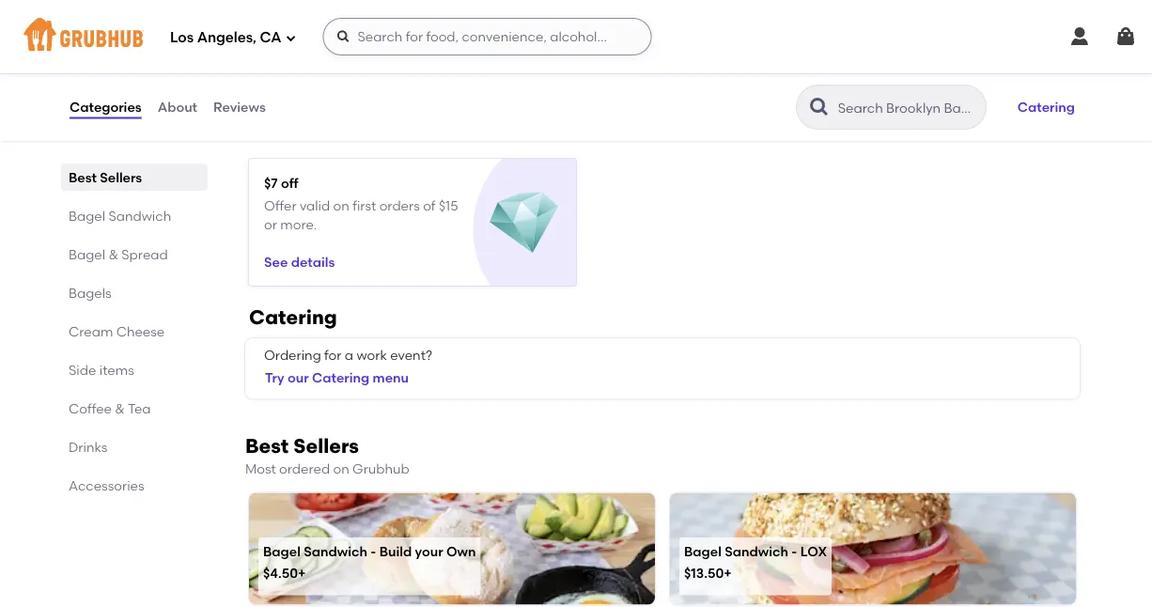 Task type: describe. For each thing, give the bounding box(es) containing it.
ca
[[260, 29, 281, 46]]

off
[[281, 175, 298, 191]]

Search for food, convenience, alcohol... search field
[[323, 18, 652, 55]]

try our catering menu button
[[257, 357, 417, 399]]

tea
[[128, 400, 151, 416]]

best sellers tab
[[69, 167, 200, 187]]

catering inside "ordering for a work event? try our catering menu"
[[312, 370, 370, 386]]

cream cheese tab
[[69, 321, 200, 341]]

catering button
[[1009, 86, 1084, 128]]

promo image
[[490, 189, 558, 258]]

drinks tab
[[69, 437, 200, 457]]

bagel & spread tab
[[69, 244, 200, 264]]

1 vertical spatial catering
[[249, 306, 337, 329]]

own
[[446, 543, 476, 559]]

bagel sandwich - build your own $4.50 +
[[263, 543, 476, 581]]

event?
[[390, 347, 432, 363]]

best sellers most ordered on grubhub
[[245, 434, 410, 476]]

preorder button
[[69, 8, 148, 41]]

start group order button
[[159, 8, 291, 41]]

bagels
[[69, 285, 111, 301]]

offer
[[264, 198, 297, 213]]

reviews button
[[212, 73, 267, 141]]

lox
[[800, 543, 827, 559]]

categories
[[70, 99, 142, 115]]

sandwich for bagel sandwich
[[108, 208, 171, 224]]

coffee & tea tab
[[69, 398, 200, 418]]

sellers for best sellers most ordered on grubhub
[[294, 434, 359, 458]]

order
[[257, 16, 291, 32]]

build
[[379, 543, 412, 559]]

bagels tab
[[69, 283, 200, 303]]

+ inside bagel sandwich - lox $13.50 +
[[724, 565, 732, 581]]

1 horizontal spatial svg image
[[1069, 25, 1091, 48]]

catering inside button
[[1018, 99, 1075, 115]]

on for sellers
[[333, 460, 349, 476]]

bagel for bagel sandwich - build your own $4.50 +
[[263, 543, 301, 559]]

2 horizontal spatial svg image
[[1115, 25, 1137, 48]]

search icon image
[[808, 96, 831, 118]]

on for off
[[333, 198, 349, 213]]

cream
[[69, 323, 113, 339]]

bagel for bagel sandwich
[[69, 208, 105, 224]]

los angeles, ca
[[170, 29, 281, 46]]

$7
[[264, 175, 278, 191]]

people icon image
[[159, 15, 178, 34]]

accessories
[[69, 477, 144, 493]]

first
[[353, 198, 376, 213]]

group
[[216, 16, 254, 32]]

best sellers
[[69, 169, 142, 185]]

bagel for bagel & spread
[[69, 246, 105, 262]]

accessories tab
[[69, 476, 200, 495]]

0 horizontal spatial svg image
[[336, 29, 351, 44]]



Task type: vqa. For each thing, say whether or not it's contained in the screenshot.
'side' associated with Add Ranch Dressing on the side (+$.75)
no



Task type: locate. For each thing, give the bounding box(es) containing it.
sandwich for bagel sandwich - build your own $4.50 +
[[304, 543, 367, 559]]

svg image left "preorder"
[[69, 15, 87, 34]]

sandwich inside the bagel sandwich - build your own $4.50 +
[[304, 543, 367, 559]]

about button
[[157, 73, 198, 141]]

0 horizontal spatial sellers
[[100, 169, 142, 185]]

1 horizontal spatial sellers
[[294, 434, 359, 458]]

2 on from the top
[[333, 460, 349, 476]]

- inside the bagel sandwich - build your own $4.50 +
[[371, 543, 376, 559]]

2 horizontal spatial sandwich
[[725, 543, 788, 559]]

sellers inside tab
[[100, 169, 142, 185]]

- for lox
[[792, 543, 797, 559]]

& left tea
[[115, 400, 125, 416]]

of
[[423, 198, 436, 213]]

on right ordered
[[333, 460, 349, 476]]

angeles,
[[197, 29, 257, 46]]

0 horizontal spatial -
[[371, 543, 376, 559]]

bagel inside bagel sandwich - lox $13.50 +
[[684, 543, 722, 559]]

or
[[264, 217, 277, 233]]

sandwich left lox
[[725, 543, 788, 559]]

0 vertical spatial best
[[69, 169, 97, 185]]

bagel sandwich
[[69, 208, 171, 224]]

1 horizontal spatial +
[[724, 565, 732, 581]]

about
[[158, 99, 197, 115]]

sellers up ordered
[[294, 434, 359, 458]]

sellers up bagel sandwich
[[100, 169, 142, 185]]

bagel
[[69, 208, 105, 224], [69, 246, 105, 262], [263, 543, 301, 559], [684, 543, 722, 559]]

1 + from the left
[[298, 565, 306, 581]]

best
[[69, 169, 97, 185], [245, 434, 289, 458]]

sandwich
[[108, 208, 171, 224], [304, 543, 367, 559], [725, 543, 788, 559]]

side
[[69, 362, 96, 378]]

bagel sandwich tab
[[69, 206, 200, 226]]

1 vertical spatial sellers
[[294, 434, 359, 458]]

see details button
[[264, 245, 335, 279]]

sandwich up spread
[[108, 208, 171, 224]]

0 vertical spatial catering
[[1018, 99, 1075, 115]]

$15
[[439, 198, 458, 213]]

sellers for best sellers
[[100, 169, 142, 185]]

$7 off offer valid on first orders of $15 or more.
[[264, 175, 458, 233]]

spread
[[122, 246, 168, 262]]

sandwich inside tab
[[108, 208, 171, 224]]

1 horizontal spatial -
[[792, 543, 797, 559]]

2 + from the left
[[724, 565, 732, 581]]

our
[[288, 370, 309, 386]]

- for build
[[371, 543, 376, 559]]

ordering
[[264, 347, 321, 363]]

0 vertical spatial sellers
[[100, 169, 142, 185]]

2 - from the left
[[792, 543, 797, 559]]

try
[[265, 370, 284, 386]]

svg image
[[1069, 25, 1091, 48], [1115, 25, 1137, 48], [336, 29, 351, 44]]

- inside bagel sandwich - lox $13.50 +
[[792, 543, 797, 559]]

ordering for a work event? try our catering menu
[[264, 347, 432, 386]]

orders
[[379, 198, 420, 213]]

coffee & tea
[[69, 400, 151, 416]]

work
[[357, 347, 387, 363]]

best for best sellers most ordered on grubhub
[[245, 434, 289, 458]]

1 horizontal spatial sandwich
[[304, 543, 367, 559]]

+
[[298, 565, 306, 581], [724, 565, 732, 581]]

on inside "$7 off offer valid on first orders of $15 or more."
[[333, 198, 349, 213]]

preorder
[[91, 16, 148, 32]]

for
[[324, 347, 342, 363]]

& inside bagel & spread tab
[[108, 246, 118, 262]]

0 horizontal spatial best
[[69, 169, 97, 185]]

+ inside the bagel sandwich - build your own $4.50 +
[[298, 565, 306, 581]]

& inside coffee & tea tab
[[115, 400, 125, 416]]

cheese
[[116, 323, 165, 339]]

1 horizontal spatial svg image
[[285, 32, 296, 44]]

1 vertical spatial best
[[245, 434, 289, 458]]

side items tab
[[69, 360, 200, 380]]

on inside best sellers most ordered on grubhub
[[333, 460, 349, 476]]

start
[[181, 16, 213, 32]]

bagel up $13.50
[[684, 543, 722, 559]]

cream cheese
[[69, 323, 165, 339]]

items
[[99, 362, 134, 378]]

see details
[[264, 254, 335, 270]]

categories button
[[69, 73, 143, 141]]

sandwich for bagel sandwich - lox $13.50 +
[[725, 543, 788, 559]]

drinks
[[69, 439, 107, 455]]

best for best sellers
[[69, 169, 97, 185]]

0 horizontal spatial sandwich
[[108, 208, 171, 224]]

bagel & spread
[[69, 246, 168, 262]]

see
[[264, 254, 288, 270]]

valid
[[300, 198, 330, 213]]

sandwich inside bagel sandwich - lox $13.50 +
[[725, 543, 788, 559]]

- left build
[[371, 543, 376, 559]]

1 vertical spatial on
[[333, 460, 349, 476]]

sellers inside best sellers most ordered on grubhub
[[294, 434, 359, 458]]

-
[[371, 543, 376, 559], [792, 543, 797, 559]]

0 horizontal spatial +
[[298, 565, 306, 581]]

on left 'first'
[[333, 198, 349, 213]]

1 vertical spatial &
[[115, 400, 125, 416]]

best inside best sellers most ordered on grubhub
[[245, 434, 289, 458]]

coffee
[[69, 400, 112, 416]]

catering
[[1018, 99, 1075, 115], [249, 306, 337, 329], [312, 370, 370, 386]]

bagel down best sellers
[[69, 208, 105, 224]]

svg image
[[69, 15, 87, 34], [285, 32, 296, 44]]

details
[[291, 254, 335, 270]]

2 vertical spatial catering
[[312, 370, 370, 386]]

reviews
[[213, 99, 266, 115]]

0 vertical spatial &
[[108, 246, 118, 262]]

best inside tab
[[69, 169, 97, 185]]

main navigation navigation
[[0, 0, 1152, 73]]

menu
[[373, 370, 409, 386]]

on
[[333, 198, 349, 213], [333, 460, 349, 476]]

1 - from the left
[[371, 543, 376, 559]]

a
[[345, 347, 353, 363]]

ordered
[[279, 460, 330, 476]]

&
[[108, 246, 118, 262], [115, 400, 125, 416]]

1 horizontal spatial best
[[245, 434, 289, 458]]

your
[[415, 543, 443, 559]]

grubhub
[[352, 460, 410, 476]]

Search Brooklyn Bagel Bakery search field
[[836, 99, 980, 117]]

sellers
[[100, 169, 142, 185], [294, 434, 359, 458]]

svg image right ca
[[285, 32, 296, 44]]

sandwich left build
[[304, 543, 367, 559]]

side items
[[69, 362, 134, 378]]

0 horizontal spatial svg image
[[69, 15, 87, 34]]

start group order
[[181, 16, 291, 32]]

bagel up bagels
[[69, 246, 105, 262]]

best up bagel sandwich
[[69, 169, 97, 185]]

los
[[170, 29, 194, 46]]

$4.50
[[263, 565, 298, 581]]

bagel sandwich - lox $13.50 +
[[684, 543, 827, 581]]

most
[[245, 460, 276, 476]]

& for spread
[[108, 246, 118, 262]]

0 vertical spatial on
[[333, 198, 349, 213]]

svg image inside preorder button
[[69, 15, 87, 34]]

svg image inside main navigation "navigation"
[[285, 32, 296, 44]]

bagel inside the bagel sandwich - build your own $4.50 +
[[263, 543, 301, 559]]

& for tea
[[115, 400, 125, 416]]

$13.50
[[684, 565, 724, 581]]

best up most
[[245, 434, 289, 458]]

more.
[[280, 217, 317, 233]]

bagel for bagel sandwich - lox $13.50 +
[[684, 543, 722, 559]]

& left spread
[[108, 246, 118, 262]]

bagel up "$4.50"
[[263, 543, 301, 559]]

- left lox
[[792, 543, 797, 559]]

1 on from the top
[[333, 198, 349, 213]]



